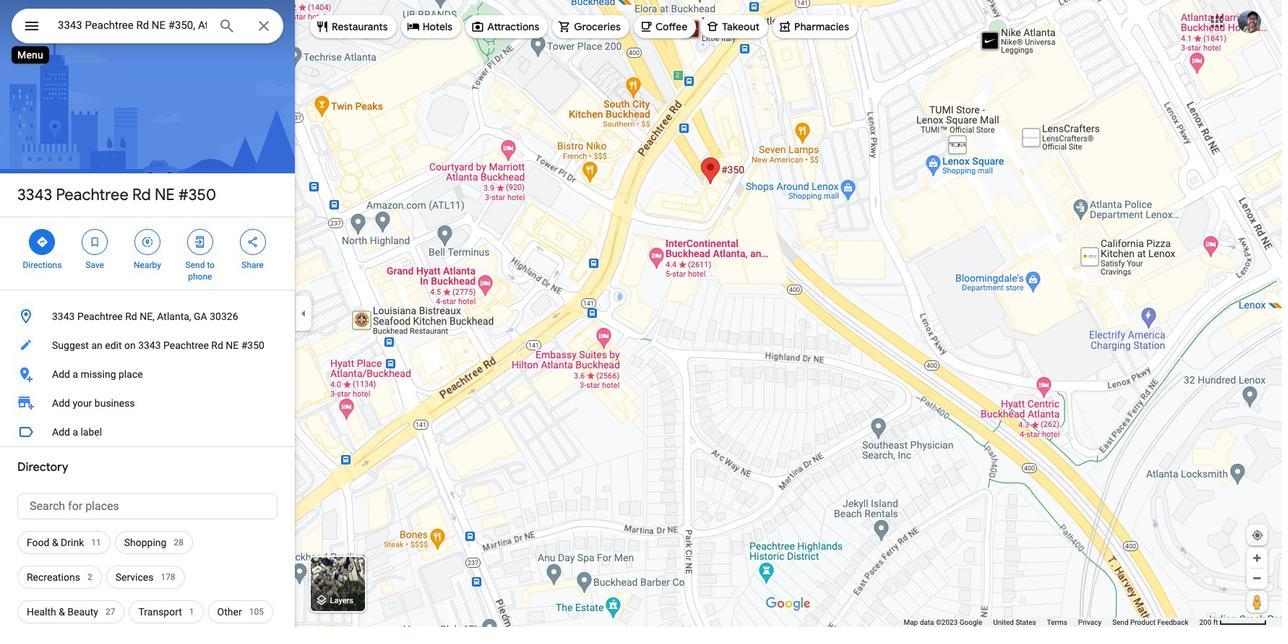Task type: locate. For each thing, give the bounding box(es) containing it.
1 vertical spatial ne
[[226, 340, 239, 351]]

#350
[[178, 185, 216, 205], [241, 340, 265, 351]]

map
[[904, 619, 919, 627]]

pharmacies
[[795, 20, 850, 33]]

footer containing map data ©2023 google
[[904, 618, 1200, 628]]

terms
[[1048, 619, 1068, 627]]

atlanta,
[[157, 311, 191, 323]]

1 horizontal spatial ne
[[226, 340, 239, 351]]

rd down 30326
[[211, 340, 223, 351]]

rd left the ne,
[[125, 311, 137, 323]]

recreations
[[27, 572, 80, 584]]

ne
[[155, 185, 175, 205], [226, 340, 239, 351]]

footer
[[904, 618, 1200, 628]]

peachtree for ne
[[56, 185, 129, 205]]

0 horizontal spatial &
[[52, 537, 58, 549]]

2 vertical spatial add
[[52, 427, 70, 438]]

peachtree up 
[[56, 185, 129, 205]]

peachtree inside button
[[77, 311, 123, 323]]

coffee button
[[634, 9, 697, 44]]

send product feedback
[[1113, 619, 1189, 627]]

2 a from the top
[[73, 427, 78, 438]]

178
[[161, 573, 175, 583]]

feedback
[[1158, 619, 1189, 627]]

2 add from the top
[[52, 398, 70, 409]]

takeout
[[723, 20, 760, 33]]

add a label
[[52, 427, 102, 438]]

& for beauty
[[59, 607, 65, 618]]

add
[[52, 369, 70, 380], [52, 398, 70, 409], [52, 427, 70, 438]]

privacy
[[1079, 619, 1102, 627]]

1 a from the top
[[73, 369, 78, 380]]

0 vertical spatial peachtree
[[56, 185, 129, 205]]

takeout button
[[701, 9, 769, 44]]

1 vertical spatial 3343
[[52, 311, 75, 323]]

& right food
[[52, 537, 58, 549]]

a left label
[[73, 427, 78, 438]]

collapse side panel image
[[296, 306, 312, 322]]

rd
[[132, 185, 151, 205], [125, 311, 137, 323], [211, 340, 223, 351]]

a left missing
[[73, 369, 78, 380]]

suggest an edit on 3343 peachtree rd ne #350 button
[[0, 331, 295, 360]]

None text field
[[17, 494, 278, 520]]

rd for ne
[[132, 185, 151, 205]]

#350 inside suggest an edit on 3343 peachtree rd ne #350 button
[[241, 340, 265, 351]]

3343 inside button
[[52, 311, 75, 323]]

0 vertical spatial send
[[186, 260, 205, 270]]

1 vertical spatial &
[[59, 607, 65, 618]]

peachtree
[[56, 185, 129, 205], [77, 311, 123, 323], [163, 340, 209, 351]]

google account: cj baylor  
(christian.baylor@adept.ai) image
[[1239, 10, 1262, 33]]

add for add your business
[[52, 398, 70, 409]]

rd up  at the top
[[132, 185, 151, 205]]

3343
[[17, 185, 52, 205], [52, 311, 75, 323], [138, 340, 161, 351]]

2
[[87, 573, 92, 583]]

transport
[[138, 607, 182, 618]]

united
[[994, 619, 1015, 627]]

1 vertical spatial peachtree
[[77, 311, 123, 323]]

3343 up suggest on the left
[[52, 311, 75, 323]]

0 horizontal spatial ne
[[155, 185, 175, 205]]

1 vertical spatial send
[[1113, 619, 1129, 627]]

1 vertical spatial rd
[[125, 311, 137, 323]]

0 vertical spatial 3343
[[17, 185, 52, 205]]

google
[[960, 619, 983, 627]]

rd inside button
[[211, 340, 223, 351]]

3343 peachtree rd ne, atlanta, ga 30326
[[52, 311, 238, 323]]

send inside send to phone
[[186, 260, 205, 270]]

1 horizontal spatial send
[[1113, 619, 1129, 627]]

0 vertical spatial a
[[73, 369, 78, 380]]

a for label
[[73, 427, 78, 438]]

send product feedback button
[[1113, 618, 1189, 628]]

directions
[[23, 260, 62, 270]]

3343 for 3343 peachtree rd ne #350
[[17, 185, 52, 205]]

0 vertical spatial #350
[[178, 185, 216, 205]]

health & beauty 27
[[27, 607, 115, 618]]

send
[[186, 260, 205, 270], [1113, 619, 1129, 627]]

ne down 30326
[[226, 340, 239, 351]]

add your business link
[[0, 389, 295, 418]]

terms button
[[1048, 618, 1068, 628]]

0 vertical spatial ne
[[155, 185, 175, 205]]

0 vertical spatial &
[[52, 537, 58, 549]]

nearby
[[134, 260, 161, 270]]

0 vertical spatial rd
[[132, 185, 151, 205]]

zoom in image
[[1252, 553, 1263, 564]]

&
[[52, 537, 58, 549], [59, 607, 65, 618]]

1 vertical spatial add
[[52, 398, 70, 409]]

& right health
[[59, 607, 65, 618]]

3343 right on
[[138, 340, 161, 351]]

add a missing place
[[52, 369, 143, 380]]

0 horizontal spatial send
[[186, 260, 205, 270]]

attractions
[[487, 20, 540, 33]]

food & drink 11
[[27, 537, 101, 549]]

an
[[91, 340, 103, 351]]

edit
[[105, 340, 122, 351]]

show your location image
[[1252, 529, 1265, 542]]

peachtree down 'atlanta,'
[[163, 340, 209, 351]]

peachtree inside button
[[163, 340, 209, 351]]

groceries button
[[553, 9, 630, 44]]

None field
[[58, 17, 207, 34]]

0 vertical spatial add
[[52, 369, 70, 380]]

other 105
[[217, 607, 264, 618]]

1 horizontal spatial #350
[[241, 340, 265, 351]]

restaurants
[[332, 20, 388, 33]]

peachtree up an
[[77, 311, 123, 323]]


[[23, 16, 40, 36]]

1 vertical spatial a
[[73, 427, 78, 438]]

united states
[[994, 619, 1037, 627]]

0 horizontal spatial #350
[[178, 185, 216, 205]]

3 add from the top
[[52, 427, 70, 438]]

2 vertical spatial rd
[[211, 340, 223, 351]]

add down suggest on the left
[[52, 369, 70, 380]]

1 add from the top
[[52, 369, 70, 380]]

share
[[242, 260, 264, 270]]

ne up the actions for 3343 peachtree rd ne #350 region on the top left of page
[[155, 185, 175, 205]]

shopping 28
[[124, 537, 184, 549]]

product
[[1131, 619, 1156, 627]]

add left label
[[52, 427, 70, 438]]

actions for 3343 peachtree rd ne #350 region
[[0, 218, 295, 290]]

ne,
[[140, 311, 155, 323]]

send left product on the bottom
[[1113, 619, 1129, 627]]

30326
[[210, 311, 238, 323]]

layers
[[330, 597, 354, 606]]

3343 peachtree rd ne #350 main content
[[0, 0, 295, 628]]

send inside 'button'
[[1113, 619, 1129, 627]]

1 horizontal spatial &
[[59, 607, 65, 618]]

show street view coverage image
[[1247, 592, 1268, 613]]

google maps element
[[0, 0, 1283, 628]]

none text field inside 3343 peachtree rd ne #350 main content
[[17, 494, 278, 520]]

1 vertical spatial #350
[[241, 340, 265, 351]]

place
[[119, 369, 143, 380]]

phone
[[188, 272, 212, 282]]

28
[[174, 538, 184, 548]]

label
[[81, 427, 102, 438]]

2 vertical spatial peachtree
[[163, 340, 209, 351]]

 button
[[12, 9, 52, 46]]

add left the your
[[52, 398, 70, 409]]

a
[[73, 369, 78, 380], [73, 427, 78, 438]]

rd inside button
[[125, 311, 137, 323]]

ft
[[1214, 619, 1219, 627]]

3343 up the 
[[17, 185, 52, 205]]

send up phone
[[186, 260, 205, 270]]

ne inside button
[[226, 340, 239, 351]]

2 vertical spatial 3343
[[138, 340, 161, 351]]



Task type: describe. For each thing, give the bounding box(es) containing it.
200
[[1200, 619, 1212, 627]]

a for missing
[[73, 369, 78, 380]]

services
[[115, 572, 154, 584]]

 search field
[[12, 9, 283, 46]]

3343 peachtree rd ne, atlanta, ga 30326 button
[[0, 302, 295, 331]]

3343 for 3343 peachtree rd ne, atlanta, ga 30326
[[52, 311, 75, 323]]

none field inside the 3343 peachtree rd ne #350, atlanta, ga 30326 field
[[58, 17, 207, 34]]

save
[[86, 260, 104, 270]]

drink
[[61, 537, 84, 549]]

shopping
[[124, 537, 167, 549]]

add for add a label
[[52, 427, 70, 438]]

suggest
[[52, 340, 89, 351]]

united states button
[[994, 618, 1037, 628]]

27
[[106, 607, 115, 618]]

3343 Peachtree Rd NE #350, Atlanta, GA 30326 field
[[12, 9, 283, 43]]

3343 inside button
[[138, 340, 161, 351]]

directory
[[17, 461, 68, 475]]

& for drink
[[52, 537, 58, 549]]

recreations 2
[[27, 572, 92, 584]]

coffee
[[656, 20, 688, 33]]

add for add a missing place
[[52, 369, 70, 380]]

groceries
[[574, 20, 621, 33]]

to
[[207, 260, 215, 270]]

food
[[27, 537, 50, 549]]

suggest an edit on 3343 peachtree rd ne #350
[[52, 340, 265, 351]]

11
[[91, 538, 101, 548]]

services 178
[[115, 572, 175, 584]]

privacy button
[[1079, 618, 1102, 628]]

©2023
[[936, 619, 958, 627]]

footer inside google maps element
[[904, 618, 1200, 628]]


[[36, 234, 49, 250]]


[[88, 234, 101, 250]]

health
[[27, 607, 56, 618]]

send to phone
[[186, 260, 215, 282]]


[[246, 234, 259, 250]]

send for send product feedback
[[1113, 619, 1129, 627]]

105
[[249, 607, 264, 618]]

200 ft button
[[1200, 619, 1268, 627]]

3343 peachtree rd ne #350
[[17, 185, 216, 205]]

add a missing place button
[[0, 360, 295, 389]]

zoom out image
[[1252, 573, 1263, 584]]

beauty
[[67, 607, 98, 618]]

ga
[[194, 311, 207, 323]]

transport 1
[[138, 607, 194, 618]]

map data ©2023 google
[[904, 619, 983, 627]]

1
[[189, 607, 194, 618]]

rd for ne,
[[125, 311, 137, 323]]

peachtree for ne,
[[77, 311, 123, 323]]

business
[[95, 398, 135, 409]]


[[194, 234, 207, 250]]

200 ft
[[1200, 619, 1219, 627]]

send for send to phone
[[186, 260, 205, 270]]

data
[[920, 619, 935, 627]]

hotels button
[[401, 9, 461, 44]]

hotels
[[423, 20, 453, 33]]


[[141, 234, 154, 250]]

add your business
[[52, 398, 135, 409]]

attractions button
[[466, 9, 548, 44]]

states
[[1016, 619, 1037, 627]]

your
[[73, 398, 92, 409]]

on
[[124, 340, 136, 351]]

restaurants button
[[310, 9, 397, 44]]

add a label button
[[0, 418, 295, 447]]

pharmacies button
[[773, 9, 858, 44]]

other
[[217, 607, 242, 618]]

missing
[[81, 369, 116, 380]]



Task type: vqa. For each thing, say whether or not it's contained in the screenshot.


